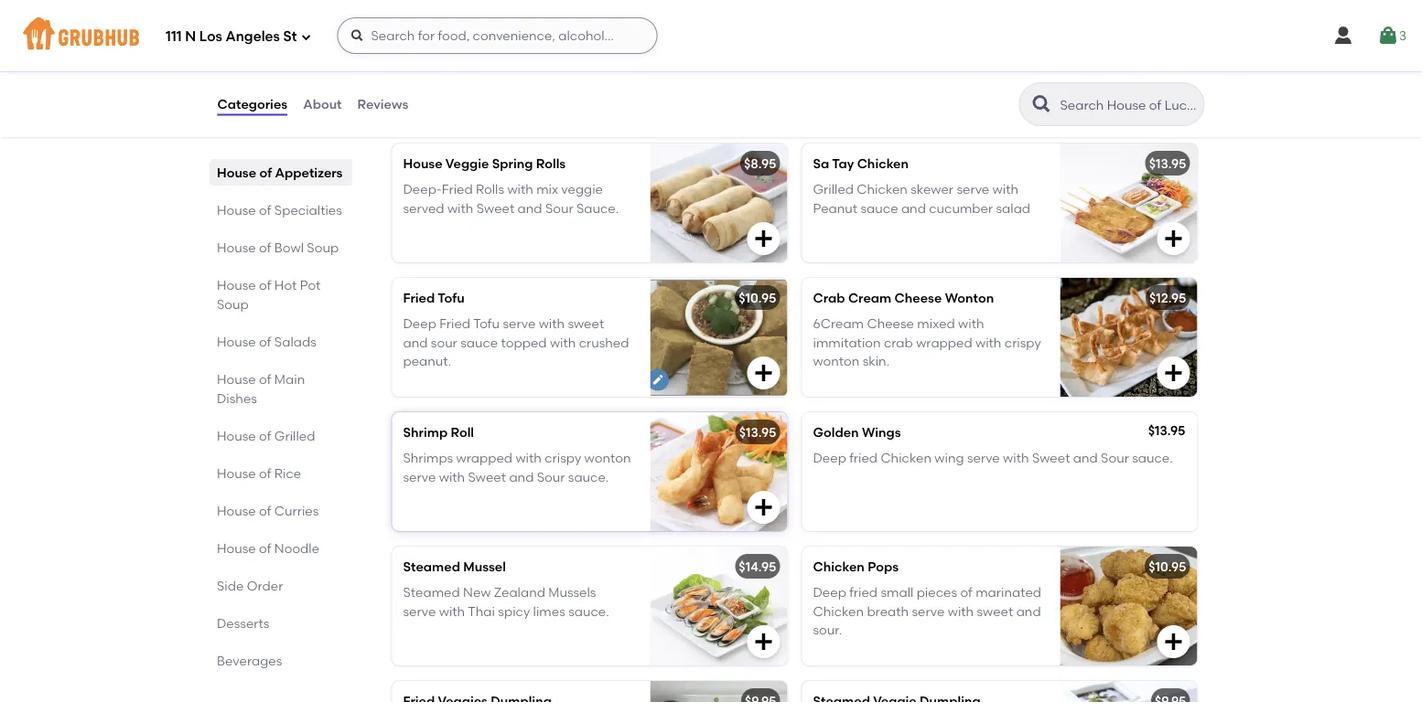 Task type: locate. For each thing, give the bounding box(es) containing it.
small
[[881, 585, 914, 601]]

wrapped down roll
[[456, 451, 513, 466]]

house inside house of hot pot soup
[[216, 277, 256, 293]]

0 vertical spatial steamed
[[403, 559, 460, 575]]

2 steamed from the top
[[403, 585, 460, 601]]

1 fried from the top
[[849, 451, 878, 466]]

house of rice
[[216, 466, 301, 481]]

deep fried small pieces of marinated chicken breath serve with sweet and sour.
[[813, 585, 1041, 638]]

about button
[[302, 71, 343, 137]]

1 horizontal spatial wonton
[[813, 353, 860, 369]]

sauce inside 'deep fried tofu serve with sweet and sour sauce topped with crushed peanut.'
[[460, 335, 498, 350]]

0 horizontal spatial wrapped
[[456, 451, 513, 466]]

of right pieces
[[960, 585, 973, 601]]

with inside steamed new zealand mussels serve with thai spicy limes sauce.
[[439, 604, 465, 619]]

grilled inside tab
[[274, 428, 315, 444]]

grilled up rice
[[274, 428, 315, 444]]

2 horizontal spatial appetizers
[[477, 81, 582, 104]]

rolls down house veggie spring rolls
[[476, 182, 504, 197]]

cheese up crab
[[867, 316, 914, 332]]

wonton
[[813, 353, 860, 369], [584, 451, 631, 466]]

house of curries
[[216, 503, 318, 519]]

1 vertical spatial tofu
[[473, 316, 500, 332]]

chicken up sour.
[[813, 604, 864, 619]]

served
[[403, 200, 444, 216]]

0 vertical spatial rolls
[[536, 156, 566, 171]]

appetizers
[[477, 81, 582, 104], [388, 107, 445, 120], [275, 165, 342, 180]]

deep inside deep fried small pieces of marinated chicken breath serve with sweet and sour.
[[813, 585, 846, 601]]

1 horizontal spatial tofu
[[473, 316, 500, 332]]

of for house of bowl soup
[[259, 240, 271, 255]]

sour inside deep-fried  rolls with mix veggie served with sweet and sour sauce.
[[545, 200, 573, 216]]

house of hot pot soup
[[216, 277, 320, 312]]

of up house of specialties
[[259, 165, 272, 180]]

appetizers down search for food, convenience, alcohol... search box
[[477, 81, 582, 104]]

wrapped down mixed
[[916, 335, 972, 350]]

appetizers for house of appetizers appetizers
[[477, 81, 582, 104]]

1 vertical spatial crispy
[[545, 451, 581, 466]]

house for house of hot pot soup
[[216, 277, 256, 293]]

of for house of main dishes
[[259, 372, 271, 387]]

house veggie spring rolls image
[[650, 143, 787, 262]]

beverages tab
[[216, 652, 345, 671]]

svg image for 6cream cheese mixed with immitation crab wrapped with crispy wonton skin.
[[1163, 362, 1185, 384]]

$13.95 for grilled chicken skewer serve with peanut sauce and cucumber salad
[[1149, 156, 1186, 171]]

1 horizontal spatial wrapped
[[916, 335, 972, 350]]

steamed inside steamed new zealand mussels serve with thai spicy limes sauce.
[[403, 585, 460, 601]]

of left noodle
[[259, 541, 271, 556]]

cheese up mixed
[[895, 290, 942, 306]]

svg image inside main navigation navigation
[[301, 32, 312, 43]]

sour
[[545, 200, 573, 216], [1101, 451, 1129, 466], [537, 469, 565, 485]]

steamed left mussel
[[403, 559, 460, 575]]

with
[[507, 182, 533, 197], [993, 182, 1019, 197], [447, 200, 473, 216], [539, 316, 565, 332], [958, 316, 984, 332], [550, 335, 576, 350], [976, 335, 1002, 350], [516, 451, 542, 466], [1003, 451, 1029, 466], [439, 469, 465, 485], [439, 604, 465, 619], [948, 604, 974, 619]]

0 horizontal spatial tofu
[[438, 290, 465, 306]]

fried down golden wings
[[849, 451, 878, 466]]

0 vertical spatial sour
[[545, 200, 573, 216]]

0 vertical spatial sweet
[[477, 200, 515, 216]]

house of specialties
[[216, 202, 342, 218]]

fried down 'chicken pops'
[[849, 585, 878, 601]]

sauce right peanut
[[861, 200, 898, 216]]

immitation
[[813, 335, 881, 350]]

2 vertical spatial sour
[[537, 469, 565, 485]]

peanut
[[813, 200, 858, 216]]

and
[[518, 200, 542, 216], [901, 200, 926, 216], [403, 335, 428, 350], [1073, 451, 1098, 466], [509, 469, 534, 485], [1016, 604, 1041, 619]]

of for house of specialties
[[259, 202, 271, 218]]

svg image
[[1332, 25, 1354, 47], [1377, 25, 1399, 47], [350, 28, 365, 43], [753, 228, 775, 250], [1163, 228, 1185, 250], [753, 631, 775, 653]]

golden wings
[[813, 425, 901, 440]]

veggie
[[446, 156, 489, 171]]

house up side
[[216, 541, 256, 556]]

of left curries
[[259, 503, 271, 519]]

reviews button
[[357, 71, 409, 137]]

of down details
[[453, 81, 473, 104]]

Search House of Luck Thai BBQ search field
[[1058, 96, 1198, 113]]

2 vertical spatial sauce.
[[568, 604, 609, 619]]

1 horizontal spatial sauce
[[861, 200, 898, 216]]

of up house of bowl soup
[[259, 202, 271, 218]]

of left main
[[259, 372, 271, 387]]

0 horizontal spatial $10.95
[[739, 290, 776, 306]]

serve down shrimps
[[403, 469, 436, 485]]

1 vertical spatial sauce.
[[568, 469, 609, 485]]

111
[[166, 28, 182, 45]]

desserts
[[216, 616, 269, 631]]

1 vertical spatial $10.95
[[1149, 559, 1186, 575]]

1 horizontal spatial soup
[[306, 240, 338, 255]]

1 vertical spatial deep
[[813, 451, 846, 466]]

and inside 'deep fried tofu serve with sweet and sour sauce topped with crushed peanut.'
[[403, 335, 428, 350]]

house inside house of noodle tab
[[216, 541, 256, 556]]

house inside house of rice tab
[[216, 466, 256, 481]]

0 vertical spatial sauce.
[[1132, 451, 1173, 466]]

serve down steamed mussel
[[403, 604, 436, 619]]

of inside the house of main dishes
[[259, 372, 271, 387]]

sweet inside deep fried small pieces of marinated chicken breath serve with sweet and sour.
[[977, 604, 1013, 619]]

0 vertical spatial wrapped
[[916, 335, 972, 350]]

sour inside shrimps wrapped with crispy wonton serve with sweet and sour sauce.
[[537, 469, 565, 485]]

of left hot
[[259, 277, 271, 293]]

shrimp
[[403, 425, 448, 440]]

mixed
[[917, 316, 955, 332]]

grilled up peanut
[[813, 182, 854, 197]]

cheese inside 6cream cheese mixed with immitation crab wrapped with crispy wonton skin.
[[867, 316, 914, 332]]

sweet
[[477, 200, 515, 216], [1032, 451, 1070, 466], [468, 469, 506, 485]]

sour.
[[813, 622, 842, 638]]

shrimp roll
[[403, 425, 474, 440]]

0 vertical spatial deep
[[403, 316, 436, 332]]

house of grilled
[[216, 428, 315, 444]]

6cream
[[813, 316, 864, 332]]

appetizers down see in the top left of the page
[[388, 107, 445, 120]]

1 vertical spatial fried
[[849, 585, 878, 601]]

house of bowl soup
[[216, 240, 338, 255]]

steamed for steamed new zealand mussels serve with thai spicy limes sauce.
[[403, 585, 460, 601]]

with inside deep fried small pieces of marinated chicken breath serve with sweet and sour.
[[948, 604, 974, 619]]

house inside house of appetizers appetizers
[[388, 81, 449, 104]]

1 vertical spatial wrapped
[[456, 451, 513, 466]]

house veggie spring rolls
[[403, 156, 566, 171]]

soup up house of salads
[[216, 297, 248, 312]]

2 vertical spatial deep
[[813, 585, 846, 601]]

steamed
[[403, 559, 460, 575], [403, 585, 460, 601]]

house for house of noodle
[[216, 541, 256, 556]]

with inside grilled chicken skewer serve with peanut sauce and cucumber salad
[[993, 182, 1019, 197]]

grilled inside grilled chicken skewer serve with peanut sauce and cucumber salad
[[813, 182, 854, 197]]

house up the deep-
[[403, 156, 443, 171]]

sauce right sour
[[460, 335, 498, 350]]

1 vertical spatial cheese
[[867, 316, 914, 332]]

topped
[[501, 335, 547, 350]]

deep for deep fried tofu serve with sweet and sour sauce topped with crushed peanut.
[[403, 316, 436, 332]]

house down house of grilled
[[216, 466, 256, 481]]

sauce. inside shrimps wrapped with crispy wonton serve with sweet and sour sauce.
[[568, 469, 609, 485]]

wrapped inside shrimps wrapped with crispy wonton serve with sweet and sour sauce.
[[456, 451, 513, 466]]

fried
[[442, 182, 473, 197], [403, 290, 435, 306], [439, 316, 470, 332]]

and inside shrimps wrapped with crispy wonton serve with sweet and sour sauce.
[[509, 469, 534, 485]]

1 horizontal spatial grilled
[[813, 182, 854, 197]]

house for house of specialties
[[216, 202, 256, 218]]

marinated
[[976, 585, 1041, 601]]

chicken
[[857, 156, 909, 171], [857, 182, 908, 197], [881, 451, 932, 466], [813, 559, 865, 575], [813, 604, 864, 619]]

2 fried from the top
[[849, 585, 878, 601]]

house left "bowl"
[[216, 240, 256, 255]]

house of main dishes tab
[[216, 370, 345, 408]]

deep fried chicken wing serve with sweet and sour sauce.
[[813, 451, 1173, 466]]

soup
[[306, 240, 338, 255], [216, 297, 248, 312]]

1 vertical spatial sweet
[[977, 604, 1013, 619]]

sa
[[813, 156, 829, 171]]

shrimps
[[403, 451, 453, 466]]

chicken right tay
[[857, 156, 909, 171]]

wings
[[862, 425, 901, 440]]

0 vertical spatial grilled
[[813, 182, 854, 197]]

1 horizontal spatial crispy
[[1005, 335, 1041, 350]]

steamed for steamed mussel
[[403, 559, 460, 575]]

1 horizontal spatial $10.95
[[1149, 559, 1186, 575]]

of inside house of hot pot soup
[[259, 277, 271, 293]]

1 steamed from the top
[[403, 559, 460, 575]]

house up house of specialties
[[216, 165, 256, 180]]

house of noodle tab
[[216, 539, 345, 558]]

golden
[[813, 425, 859, 440]]

6cream cheese mixed with immitation crab wrapped with crispy wonton skin.
[[813, 316, 1041, 369]]

2 vertical spatial appetizers
[[275, 165, 342, 180]]

of left salads
[[259, 334, 271, 350]]

of
[[453, 81, 473, 104], [259, 165, 272, 180], [259, 202, 271, 218], [259, 240, 271, 255], [259, 277, 271, 293], [259, 334, 271, 350], [259, 372, 271, 387], [259, 428, 271, 444], [259, 466, 271, 481], [259, 503, 271, 519], [259, 541, 271, 556], [960, 585, 973, 601]]

of up "house of rice"
[[259, 428, 271, 444]]

appetizers up specialties
[[275, 165, 342, 180]]

1 vertical spatial rolls
[[476, 182, 504, 197]]

of left "bowl"
[[259, 240, 271, 255]]

0 vertical spatial appetizers
[[477, 81, 582, 104]]

house of bowl soup tab
[[216, 238, 345, 257]]

0 vertical spatial wonton
[[813, 353, 860, 369]]

1 horizontal spatial sweet
[[977, 604, 1013, 619]]

house up the house of main dishes
[[216, 334, 256, 350]]

steamed new zealand mussels serve with thai spicy limes sauce.
[[403, 585, 609, 619]]

1 vertical spatial sauce
[[460, 335, 498, 350]]

1 vertical spatial grilled
[[274, 428, 315, 444]]

house inside house of appetizers tab
[[216, 165, 256, 180]]

crushed
[[579, 335, 629, 350]]

$14.95
[[739, 559, 776, 575]]

0 horizontal spatial sauce
[[460, 335, 498, 350]]

svg image for deep fried small pieces of marinated chicken breath serve with sweet and sour.
[[1163, 631, 1185, 653]]

deep down fried tofu
[[403, 316, 436, 332]]

1 horizontal spatial rolls
[[536, 156, 566, 171]]

svg image
[[301, 32, 312, 43], [753, 362, 775, 384], [1163, 362, 1185, 384], [753, 497, 775, 519], [1163, 631, 1185, 653]]

hot
[[274, 277, 296, 293]]

1 horizontal spatial appetizers
[[388, 107, 445, 120]]

fried for pops
[[849, 585, 878, 601]]

1 vertical spatial fried
[[403, 290, 435, 306]]

see details
[[407, 34, 476, 50]]

house for house of main dishes
[[216, 372, 256, 387]]

chicken down the "sa tay chicken"
[[857, 182, 908, 197]]

soup right "bowl"
[[306, 240, 338, 255]]

0 vertical spatial fried
[[442, 182, 473, 197]]

n
[[185, 28, 196, 45]]

0 horizontal spatial grilled
[[274, 428, 315, 444]]

of for house of appetizers
[[259, 165, 272, 180]]

house of specialties tab
[[216, 200, 345, 220]]

chicken inside deep fried small pieces of marinated chicken breath serve with sweet and sour.
[[813, 604, 864, 619]]

pot
[[299, 277, 320, 293]]

sweet
[[568, 316, 604, 332], [977, 604, 1013, 619]]

house inside 'house of curries' tab
[[216, 503, 256, 519]]

0 horizontal spatial rolls
[[476, 182, 504, 197]]

of for house of noodle
[[259, 541, 271, 556]]

serve up cucumber
[[957, 182, 989, 197]]

fried tofu image
[[650, 278, 787, 397]]

house down see in the top left of the page
[[388, 81, 449, 104]]

deep inside 'deep fried tofu serve with sweet and sour sauce topped with crushed peanut.'
[[403, 316, 436, 332]]

shrimps wrapped with crispy wonton serve with sweet and sour sauce.
[[403, 451, 631, 485]]

0 horizontal spatial crispy
[[545, 451, 581, 466]]

sauce.
[[577, 200, 619, 216]]

of for house of salads
[[259, 334, 271, 350]]

sauce inside grilled chicken skewer serve with peanut sauce and cucumber salad
[[861, 200, 898, 216]]

house down "house of rice"
[[216, 503, 256, 519]]

2 vertical spatial sweet
[[468, 469, 506, 485]]

pops
[[868, 559, 899, 575]]

steamed down steamed mussel
[[403, 585, 460, 601]]

2 vertical spatial fried
[[439, 316, 470, 332]]

house
[[388, 81, 449, 104], [403, 156, 443, 171], [216, 165, 256, 180], [216, 202, 256, 218], [216, 240, 256, 255], [216, 277, 256, 293], [216, 334, 256, 350], [216, 372, 256, 387], [216, 428, 256, 444], [216, 466, 256, 481], [216, 503, 256, 519], [216, 541, 256, 556]]

1 vertical spatial wonton
[[584, 451, 631, 466]]

main navigation navigation
[[0, 0, 1421, 71]]

$10.95
[[739, 290, 776, 306], [1149, 559, 1186, 575]]

sweet down marinated
[[977, 604, 1013, 619]]

appetizers inside tab
[[275, 165, 342, 180]]

tofu
[[438, 290, 465, 306], [473, 316, 500, 332]]

fried inside deep-fried  rolls with mix veggie served with sweet and sour sauce.
[[442, 182, 473, 197]]

steamed mussel image
[[650, 547, 787, 666]]

sauce. inside steamed new zealand mussels serve with thai spicy limes sauce.
[[568, 604, 609, 619]]

house of rice tab
[[216, 464, 345, 483]]

0 vertical spatial crispy
[[1005, 335, 1041, 350]]

deep down golden
[[813, 451, 846, 466]]

sweet up crushed
[[568, 316, 604, 332]]

1 vertical spatial soup
[[216, 297, 248, 312]]

house inside the house of main dishes
[[216, 372, 256, 387]]

serve down pieces
[[912, 604, 945, 619]]

house inside house of bowl soup tab
[[216, 240, 256, 255]]

house inside house of salads tab
[[216, 334, 256, 350]]

sa tay chicken
[[813, 156, 909, 171]]

desserts tab
[[216, 614, 345, 633]]

0 vertical spatial $10.95
[[739, 290, 776, 306]]

fried inside deep fried small pieces of marinated chicken breath serve with sweet and sour.
[[849, 585, 878, 601]]

house for house of grilled
[[216, 428, 256, 444]]

0 vertical spatial sweet
[[568, 316, 604, 332]]

rolls up "mix"
[[536, 156, 566, 171]]

sauce
[[861, 200, 898, 216], [460, 335, 498, 350]]

categories
[[217, 96, 288, 112]]

$13.95 for shrimps wrapped with crispy wonton serve with sweet and sour sauce.
[[739, 425, 776, 440]]

1 vertical spatial steamed
[[403, 585, 460, 601]]

0 horizontal spatial sweet
[[568, 316, 604, 332]]

fried
[[849, 451, 878, 466], [849, 585, 878, 601]]

crispy inside 6cream cheese mixed with immitation crab wrapped with crispy wonton skin.
[[1005, 335, 1041, 350]]

house up the dishes in the left of the page
[[216, 372, 256, 387]]

fried for house
[[442, 182, 473, 197]]

0 vertical spatial soup
[[306, 240, 338, 255]]

chicken pops image
[[1060, 547, 1197, 666]]

house down the dishes in the left of the page
[[216, 428, 256, 444]]

house inside house of grilled tab
[[216, 428, 256, 444]]

of left rice
[[259, 466, 271, 481]]

0 vertical spatial tofu
[[438, 290, 465, 306]]

3 button
[[1377, 19, 1407, 52]]

0 vertical spatial fried
[[849, 451, 878, 466]]

appetizers for house of appetizers
[[275, 165, 342, 180]]

promo image
[[627, 0, 693, 38]]

0 vertical spatial sauce
[[861, 200, 898, 216]]

deep
[[403, 316, 436, 332], [813, 451, 846, 466], [813, 585, 846, 601]]

0 horizontal spatial appetizers
[[275, 165, 342, 180]]

house left hot
[[216, 277, 256, 293]]

0 horizontal spatial soup
[[216, 297, 248, 312]]

0 horizontal spatial wonton
[[584, 451, 631, 466]]

of for house of curries
[[259, 503, 271, 519]]

house up house of bowl soup
[[216, 202, 256, 218]]

serve up 'topped'
[[503, 316, 536, 332]]

crab cream cheese wonton image
[[1060, 278, 1197, 397]]

1 vertical spatial sweet
[[1032, 451, 1070, 466]]

of inside house of appetizers appetizers
[[453, 81, 473, 104]]

house inside house of specialties tab
[[216, 202, 256, 218]]

fried inside 'deep fried tofu serve with sweet and sour sauce topped with crushed peanut.'
[[439, 316, 470, 332]]

rolls
[[536, 156, 566, 171], [476, 182, 504, 197]]

soup inside house of hot pot soup
[[216, 297, 248, 312]]

deep down 'chicken pops'
[[813, 585, 846, 601]]



Task type: describe. For each thing, give the bounding box(es) containing it.
soup inside tab
[[306, 240, 338, 255]]

tofu inside 'deep fried tofu serve with sweet and sour sauce topped with crushed peanut.'
[[473, 316, 500, 332]]

sour
[[431, 335, 457, 350]]

sweet inside 'deep fried tofu serve with sweet and sour sauce topped with crushed peanut.'
[[568, 316, 604, 332]]

crab
[[884, 335, 913, 350]]

chicken left pops
[[813, 559, 865, 575]]

$12.95
[[1149, 290, 1186, 306]]

house of salads
[[216, 334, 316, 350]]

and inside deep-fried  rolls with mix veggie served with sweet and sour sauce.
[[518, 200, 542, 216]]

deep-
[[403, 182, 442, 197]]

new
[[463, 585, 491, 601]]

steamed mussel
[[403, 559, 506, 575]]

111 n los angeles st
[[166, 28, 297, 45]]

serve inside deep fried small pieces of marinated chicken breath serve with sweet and sour.
[[912, 604, 945, 619]]

serve right wing
[[967, 451, 1000, 466]]

of for house of appetizers appetizers
[[453, 81, 473, 104]]

house for house of curries
[[216, 503, 256, 519]]

skin.
[[863, 353, 890, 369]]

dishes
[[216, 391, 257, 406]]

curries
[[274, 503, 318, 519]]

side order tab
[[216, 577, 345, 596]]

Search for food, convenience, alcohol... search field
[[337, 17, 658, 54]]

house of main dishes
[[216, 372, 304, 406]]

about
[[303, 96, 342, 112]]

of for house of grilled
[[259, 428, 271, 444]]

and inside grilled chicken skewer serve with peanut sauce and cucumber salad
[[901, 200, 926, 216]]

sweet inside deep-fried  rolls with mix veggie served with sweet and sour sauce.
[[477, 200, 515, 216]]

house for house of bowl soup
[[216, 240, 256, 255]]

spicy
[[498, 604, 530, 619]]

wonton inside shrimps wrapped with crispy wonton serve with sweet and sour sauce.
[[584, 451, 631, 466]]

mussels
[[548, 585, 596, 601]]

details
[[433, 34, 476, 50]]

and inside deep fried small pieces of marinated chicken breath serve with sweet and sour.
[[1016, 604, 1041, 619]]

1 vertical spatial appetizers
[[388, 107, 445, 120]]

fried for fried
[[439, 316, 470, 332]]

angeles
[[226, 28, 280, 45]]

house for house of rice
[[216, 466, 256, 481]]

house of appetizers
[[216, 165, 342, 180]]

los
[[199, 28, 222, 45]]

crab cream cheese wonton
[[813, 290, 994, 306]]

noodle
[[274, 541, 319, 556]]

house of appetizers appetizers
[[388, 81, 582, 120]]

serve inside 'deep fried tofu serve with sweet and sour sauce topped with crushed peanut.'
[[503, 316, 536, 332]]

house for house veggie spring rolls
[[403, 156, 443, 171]]

house of salads tab
[[216, 332, 345, 351]]

chicken down wings
[[881, 451, 932, 466]]

chicken inside grilled chicken skewer serve with peanut sauce and cucumber salad
[[857, 182, 908, 197]]

rice
[[274, 466, 301, 481]]

salads
[[274, 334, 316, 350]]

$8.95
[[744, 156, 776, 171]]

crispy inside shrimps wrapped with crispy wonton serve with sweet and sour sauce.
[[545, 451, 581, 466]]

deep for deep fried small pieces of marinated chicken breath serve with sweet and sour.
[[813, 585, 846, 601]]

breath
[[867, 604, 909, 619]]

rolls inside deep-fried  rolls with mix veggie served with sweet and sour sauce.
[[476, 182, 504, 197]]

order
[[246, 578, 283, 594]]

specialties
[[274, 202, 342, 218]]

mix
[[536, 182, 558, 197]]

tay
[[832, 156, 854, 171]]

0 vertical spatial cheese
[[895, 290, 942, 306]]

categories button
[[216, 71, 288, 137]]

pieces
[[917, 585, 957, 601]]

wing
[[935, 451, 964, 466]]

steamed veggie dumpling image
[[1060, 682, 1197, 703]]

thai
[[468, 604, 495, 619]]

fried for wings
[[849, 451, 878, 466]]

chicken pops
[[813, 559, 899, 575]]

svg image for shrimps wrapped with crispy wonton serve with sweet and sour sauce.
[[753, 497, 775, 519]]

fried veggies dumpling image
[[650, 682, 787, 703]]

limes
[[533, 604, 565, 619]]

wrapped inside 6cream cheese mixed with immitation crab wrapped with crispy wonton skin.
[[916, 335, 972, 350]]

house of curries tab
[[216, 501, 345, 521]]

$10.95 for deep fried small pieces of marinated chicken breath serve with sweet and sour.
[[1149, 559, 1186, 575]]

house of hot pot soup tab
[[216, 275, 345, 314]]

mussel
[[463, 559, 506, 575]]

1 vertical spatial sour
[[1101, 451, 1129, 466]]

of inside deep fried small pieces of marinated chicken breath serve with sweet and sour.
[[960, 585, 973, 601]]

house for house of appetizers appetizers
[[388, 81, 449, 104]]

serve inside grilled chicken skewer serve with peanut sauce and cucumber salad
[[957, 182, 989, 197]]

serve inside shrimps wrapped with crispy wonton serve with sweet and sour sauce.
[[403, 469, 436, 485]]

of for house of hot pot soup
[[259, 277, 271, 293]]

grilled chicken skewer serve with peanut sauce and cucumber salad
[[813, 182, 1030, 216]]

beverages
[[216, 653, 282, 669]]

house of noodle
[[216, 541, 319, 556]]

of for house of rice
[[259, 466, 271, 481]]

reviews
[[357, 96, 408, 112]]

3
[[1399, 28, 1407, 43]]

sauce. for deep fried chicken wing serve with sweet and sour sauce.
[[1132, 451, 1173, 466]]

sauce. for steamed new zealand mussels serve with thai spicy limes sauce.
[[568, 604, 609, 619]]

sweet inside shrimps wrapped with crispy wonton serve with sweet and sour sauce.
[[468, 469, 506, 485]]

house for house of salads
[[216, 334, 256, 350]]

serve inside steamed new zealand mussels serve with thai spicy limes sauce.
[[403, 604, 436, 619]]

deep fried tofu serve with sweet and sour sauce topped with crushed peanut.
[[403, 316, 629, 369]]

house of appetizers tab
[[216, 163, 345, 182]]

svg image for deep fried tofu serve with sweet and sour sauce topped with crushed peanut.
[[753, 362, 775, 384]]

side
[[216, 578, 243, 594]]

skewer
[[911, 182, 954, 197]]

$10.95 for deep fried tofu serve with sweet and sour sauce topped with crushed peanut.
[[739, 290, 776, 306]]

wonton
[[945, 290, 994, 306]]

spring
[[492, 156, 533, 171]]

deep-fried  rolls with mix veggie served with sweet and sour sauce.
[[403, 182, 619, 216]]

bowl
[[274, 240, 303, 255]]

sa tay chicken image
[[1060, 143, 1197, 262]]

shrimp roll image
[[650, 413, 787, 532]]

see details button
[[407, 26, 476, 59]]

crab
[[813, 290, 845, 306]]

svg image inside the 3 button
[[1377, 25, 1399, 47]]

peanut.
[[403, 353, 451, 369]]

st
[[283, 28, 297, 45]]

roll
[[451, 425, 474, 440]]

cucumber
[[929, 200, 993, 216]]

fried tofu
[[403, 290, 465, 306]]

deep for deep fried chicken wing serve with sweet and sour sauce.
[[813, 451, 846, 466]]

house of grilled tab
[[216, 426, 345, 446]]

veggie
[[561, 182, 603, 197]]

zealand
[[494, 585, 545, 601]]

cream
[[848, 290, 892, 306]]

salad
[[996, 200, 1030, 216]]

house for house of appetizers
[[216, 165, 256, 180]]

main
[[274, 372, 304, 387]]

search icon image
[[1031, 93, 1053, 115]]

see
[[407, 34, 430, 50]]

wonton inside 6cream cheese mixed with immitation crab wrapped with crispy wonton skin.
[[813, 353, 860, 369]]



Task type: vqa. For each thing, say whether or not it's contained in the screenshot.
'10'
no



